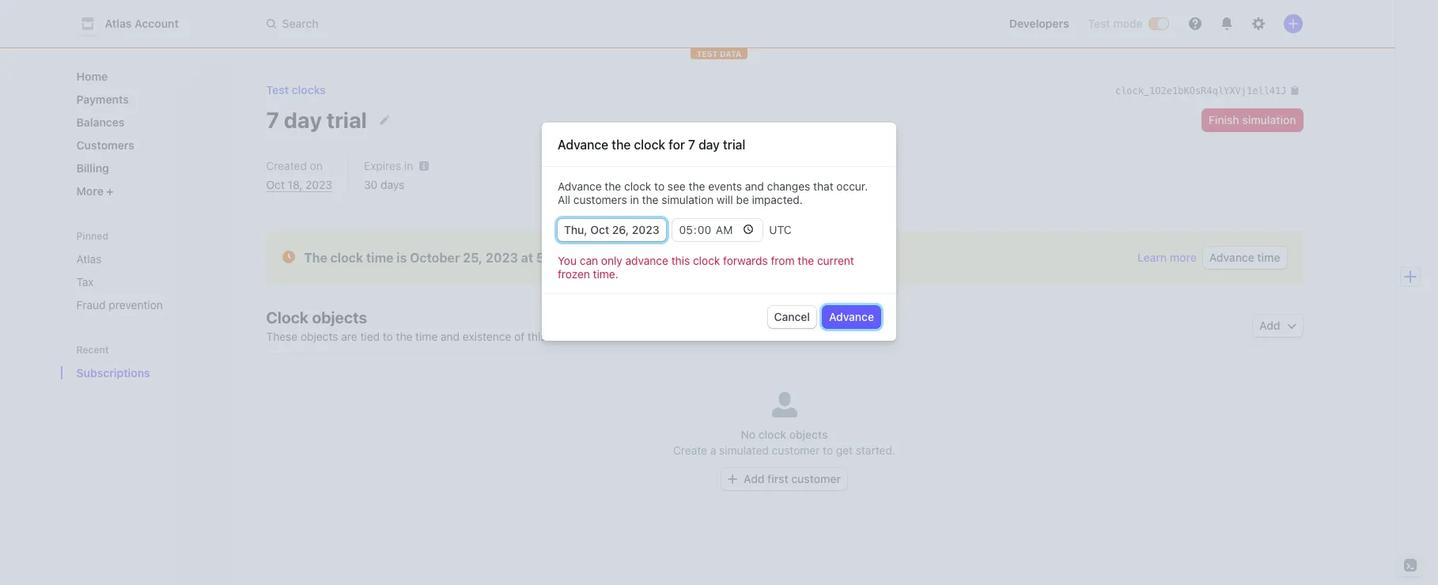 Task type: vqa. For each thing, say whether or not it's contained in the screenshot.
'another'
no



Task type: locate. For each thing, give the bounding box(es) containing it.
0 horizontal spatial and
[[441, 330, 460, 343]]

atlas inside button
[[105, 17, 132, 30]]

0 vertical spatial svg image
[[1287, 321, 1296, 331]]

the left see
[[642, 193, 659, 206]]

0 horizontal spatial 2023
[[305, 178, 332, 191]]

in right the customers
[[630, 193, 639, 206]]

0 horizontal spatial time
[[366, 251, 394, 265]]

search
[[282, 17, 319, 30]]

day
[[284, 106, 322, 133], [699, 137, 720, 152]]

to left get
[[823, 444, 833, 457]]

thu, oct 26, 2023 button
[[558, 219, 666, 241]]

time right tied
[[415, 330, 438, 343]]

1 horizontal spatial to
[[654, 179, 665, 193]]

add down "advance time" button
[[1259, 319, 1280, 332]]

atlas link
[[70, 246, 222, 272]]

and left existence
[[441, 330, 460, 343]]

time left "is"
[[366, 251, 394, 265]]

from
[[771, 254, 795, 267]]

0 vertical spatial to
[[654, 179, 665, 193]]

2 vertical spatial objects
[[789, 428, 828, 441]]

1 vertical spatial simulation
[[662, 193, 714, 206]]

1 vertical spatial 2023
[[632, 223, 659, 236]]

objects up add first customer
[[789, 428, 828, 441]]

test left clocks
[[266, 83, 289, 97]]

clock
[[266, 309, 309, 327]]

1 horizontal spatial simulation
[[1242, 113, 1296, 126]]

simulation right finish
[[1242, 113, 1296, 126]]

0 vertical spatial and
[[745, 179, 764, 193]]

cancel
[[774, 310, 810, 323]]

time up add popup button
[[1257, 251, 1280, 264]]

add left first on the right bottom
[[744, 472, 765, 486]]

add first customer button
[[721, 468, 847, 490]]

the right see
[[689, 179, 705, 193]]

0 horizontal spatial to
[[383, 330, 393, 343]]

atlas inside pinned element
[[76, 252, 102, 266]]

to inside "advance the clock to see the events and changes that occur. all customers in the simulation will be impacted."
[[654, 179, 665, 193]]

only
[[601, 254, 622, 267]]

to inside clock objects these objects are tied to the time and existence of this clock.
[[383, 330, 393, 343]]

advance for advance the clock for 7 day trial
[[558, 137, 608, 152]]

test for test clocks
[[266, 83, 289, 97]]

advance time button
[[1203, 247, 1287, 269]]

this right the advance
[[671, 254, 690, 267]]

advance inside "advance the clock to see the events and changes that occur. all customers in the simulation will be impacted."
[[558, 179, 602, 193]]

test for test mode
[[1088, 17, 1110, 30]]

1 vertical spatial 7
[[688, 137, 695, 152]]

svg image for add first customer
[[728, 475, 737, 484]]

atlas account button
[[76, 13, 195, 35]]

test mode
[[1088, 17, 1143, 30]]

svg image inside add first customer button
[[728, 475, 737, 484]]

1 horizontal spatial test
[[1088, 17, 1110, 30]]

oct inside created on oct 18, 2023
[[266, 178, 285, 191]]

this inside you can only advance this clock forwards from the current frozen time.
[[671, 254, 690, 267]]

the inside you can only advance this clock forwards from the current frozen time.
[[798, 254, 814, 267]]

1 horizontal spatial svg image
[[1287, 321, 1296, 331]]

1 horizontal spatial and
[[745, 179, 764, 193]]

advance the clock for 7 day trial
[[558, 137, 746, 152]]

customer inside no clock objects create a simulated customer to get started.
[[772, 444, 820, 457]]

more button
[[70, 178, 222, 204]]

trial up events
[[723, 137, 746, 152]]

learn more
[[1138, 251, 1197, 264]]

objects up the are
[[312, 309, 367, 327]]

0 vertical spatial oct
[[266, 178, 285, 191]]

advance
[[558, 137, 608, 152], [558, 179, 602, 193], [1209, 251, 1254, 264], [829, 310, 874, 323]]

0 vertical spatial atlas
[[105, 17, 132, 30]]

see
[[668, 179, 686, 193]]

trial up expires at the top left
[[327, 106, 367, 133]]

1 horizontal spatial oct
[[590, 223, 609, 236]]

atlas down pinned
[[76, 252, 102, 266]]

atlas for atlas
[[76, 252, 102, 266]]

2 vertical spatial 2023
[[486, 251, 518, 265]]

0 horizontal spatial test
[[266, 83, 289, 97]]

25,
[[463, 251, 483, 265]]

to inside no clock objects create a simulated customer to get started.
[[823, 444, 833, 457]]

2 horizontal spatial to
[[823, 444, 833, 457]]

atlas
[[105, 17, 132, 30], [76, 252, 102, 266]]

all
[[558, 193, 570, 206]]

oct 18, 2023 button
[[266, 177, 332, 193]]

7 right for
[[688, 137, 695, 152]]

2023 left at
[[486, 251, 518, 265]]

test left mode
[[1088, 17, 1110, 30]]

1 horizontal spatial 2023
[[486, 251, 518, 265]]

at
[[521, 251, 533, 265]]

1 horizontal spatial add
[[1259, 319, 1280, 332]]

simulation left will
[[662, 193, 714, 206]]

clock right the the
[[330, 251, 363, 265]]

2023 down on
[[305, 178, 332, 191]]

0 horizontal spatial oct
[[266, 178, 285, 191]]

that
[[813, 179, 834, 193]]

clock down 00:00 time field
[[693, 254, 720, 267]]

will
[[717, 193, 733, 206]]

customer right first on the right bottom
[[791, 472, 841, 486]]

1 horizontal spatial day
[[699, 137, 720, 152]]

1 horizontal spatial 7
[[688, 137, 695, 152]]

test clocks link
[[266, 83, 326, 97]]

0 horizontal spatial day
[[284, 106, 322, 133]]

tied
[[360, 330, 380, 343]]

0 vertical spatial trial
[[327, 106, 367, 133]]

created on oct 18, 2023
[[266, 159, 332, 191]]

expires
[[364, 159, 401, 172]]

add for add first customer
[[744, 472, 765, 486]]

customer up add first customer
[[772, 444, 820, 457]]

svg image inside add popup button
[[1287, 321, 1296, 331]]

oct left 18,
[[266, 178, 285, 191]]

0 horizontal spatial svg image
[[728, 475, 737, 484]]

7 down test clocks link at the top left of the page
[[266, 106, 279, 133]]

1 horizontal spatial in
[[630, 193, 639, 206]]

the right from
[[798, 254, 814, 267]]

2023 inside created on oct 18, 2023
[[305, 178, 332, 191]]

thu,
[[564, 223, 588, 236]]

the right tied
[[396, 330, 412, 343]]

to right tied
[[383, 330, 393, 343]]

the up thu, oct 26, 2023
[[605, 179, 621, 193]]

clock inside "advance the clock to see the events and changes that occur. all customers in the simulation will be impacted."
[[624, 179, 651, 193]]

2023 right 26,
[[632, 223, 659, 236]]

0 vertical spatial 7
[[266, 106, 279, 133]]

1 horizontal spatial trial
[[723, 137, 746, 152]]

customer
[[772, 444, 820, 457], [791, 472, 841, 486]]

simulation
[[1242, 113, 1296, 126], [662, 193, 714, 206]]

created
[[266, 159, 307, 172]]

objects left the are
[[301, 330, 338, 343]]

trial
[[327, 106, 367, 133], [723, 137, 746, 152]]

svg image for add
[[1287, 321, 1296, 331]]

is
[[397, 251, 407, 265]]

and right events
[[745, 179, 764, 193]]

1 vertical spatial in
[[630, 193, 639, 206]]

mode
[[1113, 17, 1143, 30]]

the
[[304, 251, 327, 265]]

advance
[[625, 254, 668, 267]]

advance button
[[823, 306, 880, 328]]

in up days
[[404, 159, 413, 172]]

advance down current
[[829, 310, 874, 323]]

balances
[[76, 115, 125, 129]]

1 vertical spatial svg image
[[728, 475, 737, 484]]

clocks
[[292, 83, 326, 97]]

are
[[341, 330, 357, 343]]

0 vertical spatial this
[[671, 254, 690, 267]]

1 vertical spatial to
[[383, 330, 393, 343]]

objects inside no clock objects create a simulated customer to get started.
[[789, 428, 828, 441]]

2 horizontal spatial 2023
[[632, 223, 659, 236]]

2 horizontal spatial time
[[1257, 251, 1280, 264]]

october
[[410, 251, 460, 265]]

advance inside button
[[1209, 251, 1254, 264]]

1 vertical spatial oct
[[590, 223, 609, 236]]

0 vertical spatial test
[[1088, 17, 1110, 30]]

existence
[[463, 330, 511, 343]]

add inside button
[[744, 472, 765, 486]]

day right for
[[699, 137, 720, 152]]

utc down impacted.
[[769, 223, 792, 236]]

2 vertical spatial to
[[823, 444, 833, 457]]

0 horizontal spatial atlas
[[76, 252, 102, 266]]

0 horizontal spatial this
[[528, 330, 546, 343]]

1 vertical spatial trial
[[723, 137, 746, 152]]

time
[[366, 251, 394, 265], [1257, 251, 1280, 264], [415, 330, 438, 343]]

changes
[[767, 179, 810, 193]]

atlas left account
[[105, 17, 132, 30]]

day down clocks
[[284, 106, 322, 133]]

0 vertical spatial 2023
[[305, 178, 332, 191]]

atlas for atlas account
[[105, 17, 132, 30]]

advance right more
[[1209, 251, 1254, 264]]

0 horizontal spatial add
[[744, 472, 765, 486]]

add
[[1259, 319, 1280, 332], [744, 472, 765, 486]]

0 vertical spatial objects
[[312, 309, 367, 327]]

to left see
[[654, 179, 665, 193]]

and
[[745, 179, 764, 193], [441, 330, 460, 343]]

utc up time.
[[591, 251, 617, 265]]

finish simulation button
[[1202, 109, 1303, 131]]

add inside popup button
[[1259, 319, 1280, 332]]

1 vertical spatial this
[[528, 330, 546, 343]]

oct
[[266, 178, 285, 191], [590, 223, 609, 236]]

1 vertical spatial utc
[[591, 251, 617, 265]]

clock left see
[[624, 179, 651, 193]]

1 vertical spatial atlas
[[76, 252, 102, 266]]

svg image
[[1287, 321, 1296, 331], [728, 475, 737, 484]]

7 day trial
[[266, 106, 367, 133]]

of
[[514, 330, 525, 343]]

1 horizontal spatial time
[[415, 330, 438, 343]]

0 horizontal spatial in
[[404, 159, 413, 172]]

more
[[1170, 251, 1197, 264]]

clock
[[634, 137, 665, 152], [624, 179, 651, 193], [330, 251, 363, 265], [693, 254, 720, 267], [758, 428, 786, 441]]

this right of
[[528, 330, 546, 343]]

1 vertical spatial customer
[[791, 472, 841, 486]]

0 horizontal spatial 7
[[266, 106, 279, 133]]

advance up the customers
[[558, 137, 608, 152]]

0 vertical spatial customer
[[772, 444, 820, 457]]

1 vertical spatial objects
[[301, 330, 338, 343]]

1 horizontal spatial this
[[671, 254, 690, 267]]

0 vertical spatial add
[[1259, 319, 1280, 332]]

0 horizontal spatial utc
[[591, 251, 617, 265]]

home
[[76, 70, 108, 83]]

the
[[612, 137, 631, 152], [605, 179, 621, 193], [689, 179, 705, 193], [642, 193, 659, 206], [798, 254, 814, 267], [396, 330, 412, 343]]

0 vertical spatial utc
[[769, 223, 792, 236]]

0 horizontal spatial simulation
[[662, 193, 714, 206]]

7
[[266, 106, 279, 133], [688, 137, 695, 152]]

tax link
[[70, 269, 222, 295]]

1 horizontal spatial atlas
[[105, 17, 132, 30]]

advance up thu,
[[558, 179, 602, 193]]

1 vertical spatial add
[[744, 472, 765, 486]]

to
[[654, 179, 665, 193], [383, 330, 393, 343], [823, 444, 833, 457]]

oct left 26,
[[590, 223, 609, 236]]

clock right no
[[758, 428, 786, 441]]

test
[[1088, 17, 1110, 30], [266, 83, 289, 97]]

1 vertical spatial test
[[266, 83, 289, 97]]

0 vertical spatial simulation
[[1242, 113, 1296, 126]]

frozen
[[558, 267, 590, 281]]

1 vertical spatial and
[[441, 330, 460, 343]]

in
[[404, 159, 413, 172], [630, 193, 639, 206]]



Task type: describe. For each thing, give the bounding box(es) containing it.
time inside clock objects these objects are tied to the time and existence of this clock.
[[415, 330, 438, 343]]

payments
[[76, 93, 129, 106]]

00:00 time field
[[672, 219, 763, 241]]

these
[[266, 330, 298, 343]]

time inside button
[[1257, 251, 1280, 264]]

fraud prevention link
[[70, 292, 222, 318]]

account
[[135, 17, 179, 30]]

the clock time is october 25, 2023 at 5:00 pm utc
[[304, 251, 617, 265]]

customers link
[[70, 132, 222, 158]]

clock.
[[549, 330, 580, 343]]

more
[[76, 184, 106, 198]]

be
[[736, 193, 749, 206]]

test
[[697, 49, 718, 59]]

test data
[[697, 49, 742, 59]]

oct inside thu, oct 26, 2023 button
[[590, 223, 609, 236]]

the inside clock objects these objects are tied to the time and existence of this clock.
[[396, 330, 412, 343]]

finish
[[1209, 113, 1239, 126]]

you can only advance this clock forwards from the current frozen time.
[[558, 254, 854, 281]]

customers
[[573, 193, 627, 206]]

no
[[741, 428, 756, 441]]

advance for advance time
[[1209, 251, 1254, 264]]

learn more link
[[1138, 250, 1197, 266]]

clock inside no clock objects create a simulated customer to get started.
[[758, 428, 786, 441]]

add for add
[[1259, 319, 1280, 332]]

tax
[[76, 275, 94, 289]]

advance inside button
[[829, 310, 874, 323]]

home link
[[70, 63, 222, 89]]

atlas account
[[105, 17, 179, 30]]

1 vertical spatial day
[[699, 137, 720, 152]]

pinned
[[76, 230, 108, 242]]

time.
[[593, 267, 618, 281]]

simulated
[[719, 444, 769, 457]]

clock_1o2e1bkosr4qlyxvj1ell41j
[[1115, 85, 1287, 97]]

clock inside you can only advance this clock forwards from the current frozen time.
[[693, 254, 720, 267]]

advance for advance the clock to see the events and changes that occur. all customers in the simulation will be impacted.
[[558, 179, 602, 193]]

current
[[817, 254, 854, 267]]

forwards
[[723, 254, 768, 267]]

add button
[[1253, 315, 1303, 337]]

cancel button
[[768, 306, 816, 328]]

started.
[[856, 444, 895, 457]]

first
[[767, 472, 788, 486]]

and inside clock objects these objects are tied to the time and existence of this clock.
[[441, 330, 460, 343]]

events
[[708, 179, 742, 193]]

you
[[558, 254, 577, 267]]

simulation inside finish simulation "button"
[[1242, 113, 1296, 126]]

recent
[[76, 344, 109, 356]]

finish simulation
[[1209, 113, 1296, 126]]

0 vertical spatial in
[[404, 159, 413, 172]]

get
[[836, 444, 853, 457]]

0 vertical spatial day
[[284, 106, 322, 133]]

clock left for
[[634, 137, 665, 152]]

18,
[[288, 178, 302, 191]]

on
[[310, 159, 323, 172]]

5:00
[[536, 251, 565, 265]]

for
[[669, 137, 685, 152]]

subscriptions
[[76, 366, 150, 380]]

expires in
[[364, 159, 413, 172]]

in inside "advance the clock to see the events and changes that occur. all customers in the simulation will be impacted."
[[630, 193, 639, 206]]

billing link
[[70, 155, 222, 181]]

clock_1o2e1bkosr4qlyxvj1ell41j button
[[1115, 82, 1299, 98]]

a
[[710, 444, 716, 457]]

customers
[[76, 138, 134, 152]]

no clock objects create a simulated customer to get started.
[[673, 428, 895, 457]]

2023 inside thu, oct 26, 2023 button
[[632, 223, 659, 236]]

advance the clock to see the events and changes that occur. all customers in the simulation will be impacted.
[[558, 179, 868, 206]]

impacted.
[[752, 193, 803, 206]]

developers
[[1009, 17, 1069, 30]]

pinned navigation links element
[[70, 229, 222, 318]]

Search search field
[[257, 9, 703, 38]]

core navigation links element
[[70, 63, 222, 204]]

prevention
[[109, 298, 163, 312]]

advance time
[[1209, 251, 1280, 264]]

pm
[[568, 251, 588, 265]]

0 horizontal spatial trial
[[327, 106, 367, 133]]

pinned element
[[70, 246, 222, 318]]

fraud prevention
[[76, 298, 163, 312]]

simulation inside "advance the clock to see the events and changes that occur. all customers in the simulation will be impacted."
[[662, 193, 714, 206]]

payments link
[[70, 86, 222, 112]]

can
[[580, 254, 598, 267]]

learn
[[1138, 251, 1167, 264]]

this inside clock objects these objects are tied to the time and existence of this clock.
[[528, 330, 546, 343]]

26,
[[612, 223, 629, 236]]

data
[[720, 49, 742, 59]]

clock objects these objects are tied to the time and existence of this clock.
[[266, 309, 580, 343]]

1 horizontal spatial utc
[[769, 223, 792, 236]]

customer inside button
[[791, 472, 841, 486]]

occur.
[[837, 179, 868, 193]]

fraud
[[76, 298, 106, 312]]

subscriptions link
[[70, 360, 200, 386]]

recent navigation links element
[[61, 343, 235, 386]]

create
[[673, 444, 707, 457]]

the left for
[[612, 137, 631, 152]]

add first customer
[[744, 472, 841, 486]]

developers link
[[1003, 11, 1075, 36]]

balances link
[[70, 109, 222, 135]]

and inside "advance the clock to see the events and changes that occur. all customers in the simulation will be impacted."
[[745, 179, 764, 193]]



